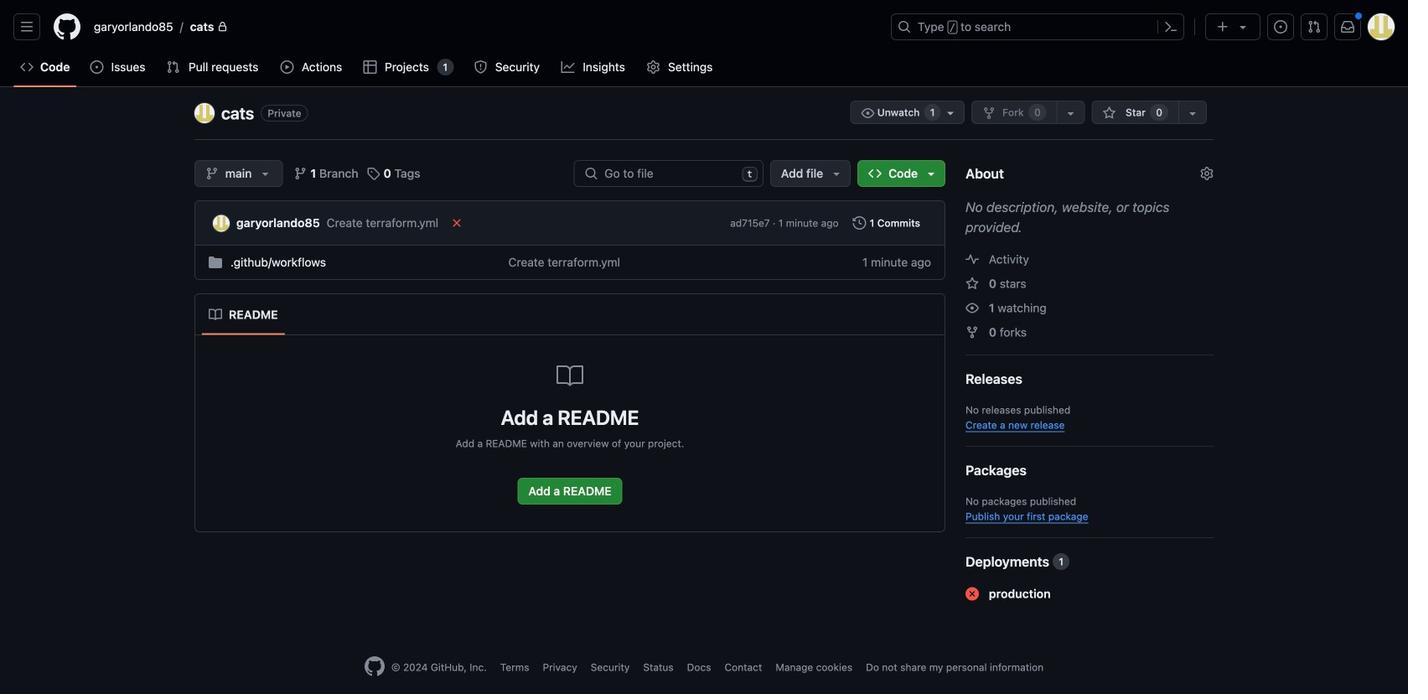 Task type: describe. For each thing, give the bounding box(es) containing it.
1 horizontal spatial code image
[[869, 167, 882, 180]]

eye image
[[966, 301, 980, 315]]

command palette image
[[1165, 20, 1178, 34]]

table image
[[364, 60, 377, 74]]

shield image
[[474, 60, 487, 74]]

0 vertical spatial repo forked image
[[983, 107, 996, 120]]

owner avatar image
[[195, 103, 215, 123]]

0 users starred this repository element
[[1151, 104, 1169, 121]]

star image
[[966, 277, 980, 291]]

0 horizontal spatial triangle down image
[[259, 167, 272, 180]]

pulse image
[[966, 253, 980, 266]]

star image
[[1103, 107, 1117, 120]]

x image
[[450, 216, 464, 230]]

garyorlando85 image
[[213, 215, 230, 232]]

git pull request image
[[1308, 20, 1322, 34]]

plus image
[[1217, 20, 1230, 34]]

0 vertical spatial triangle down image
[[1237, 20, 1250, 34]]

edit repository metadata image
[[1201, 167, 1214, 180]]

1 triangle down image from the left
[[830, 167, 844, 180]]

tag image
[[367, 167, 380, 180]]

0 horizontal spatial repo forked image
[[966, 326, 980, 339]]



Task type: locate. For each thing, give the bounding box(es) containing it.
1 git branch image from the left
[[205, 167, 219, 180]]

history image
[[853, 216, 867, 230]]

code image down eye icon
[[869, 167, 882, 180]]

1 horizontal spatial homepage image
[[365, 657, 385, 677]]

1 vertical spatial triangle down image
[[259, 167, 272, 180]]

gear image
[[647, 60, 660, 74]]

code image left issue opened icon
[[20, 60, 34, 74]]

directory image
[[209, 256, 222, 269]]

0 vertical spatial homepage image
[[54, 13, 81, 40]]

Go to file text field
[[605, 161, 736, 186]]

x circle fill image
[[966, 587, 980, 601]]

1 vertical spatial homepage image
[[365, 657, 385, 677]]

1 vertical spatial repo forked image
[[966, 326, 980, 339]]

search image
[[585, 167, 598, 180]]

triangle down image
[[1237, 20, 1250, 34], [259, 167, 272, 180]]

1 vertical spatial code image
[[869, 167, 882, 180]]

graph image
[[562, 60, 575, 74]]

2 git branch image from the left
[[294, 167, 307, 180]]

homepage image
[[54, 13, 81, 40], [365, 657, 385, 677]]

git branch image
[[205, 167, 219, 180], [294, 167, 307, 180]]

eye image
[[862, 107, 875, 120]]

git pull request image
[[167, 60, 180, 74]]

0 vertical spatial code image
[[20, 60, 34, 74]]

1 horizontal spatial git branch image
[[294, 167, 307, 180]]

repo forked image down eye image
[[966, 326, 980, 339]]

issue opened image
[[1275, 20, 1288, 34]]

issue opened image
[[90, 60, 104, 74]]

1 horizontal spatial triangle down image
[[925, 167, 938, 180]]

add this repository to a list image
[[1187, 107, 1200, 120]]

git branch image up garyorlando85 image
[[205, 167, 219, 180]]

triangle down image
[[830, 167, 844, 180], [925, 167, 938, 180]]

play image
[[281, 60, 294, 74]]

0 horizontal spatial triangle down image
[[830, 167, 844, 180]]

code image
[[20, 60, 34, 74], [869, 167, 882, 180]]

list
[[87, 13, 881, 40]]

0 horizontal spatial code image
[[20, 60, 34, 74]]

1 horizontal spatial triangle down image
[[1237, 20, 1250, 34]]

git branch image left tag image
[[294, 167, 307, 180]]

repo forked image left see your forks of this repository image
[[983, 107, 996, 120]]

lock image
[[218, 22, 228, 32]]

0 horizontal spatial homepage image
[[54, 13, 81, 40]]

repo forked image
[[983, 107, 996, 120], [966, 326, 980, 339]]

1 horizontal spatial repo forked image
[[983, 107, 996, 120]]

notifications image
[[1342, 20, 1355, 34]]

2 triangle down image from the left
[[925, 167, 938, 180]]

book image
[[209, 308, 222, 322]]

see your forks of this repository image
[[1065, 107, 1078, 120]]

0 horizontal spatial git branch image
[[205, 167, 219, 180]]



Task type: vqa. For each thing, say whether or not it's contained in the screenshot.
star image to the right
yes



